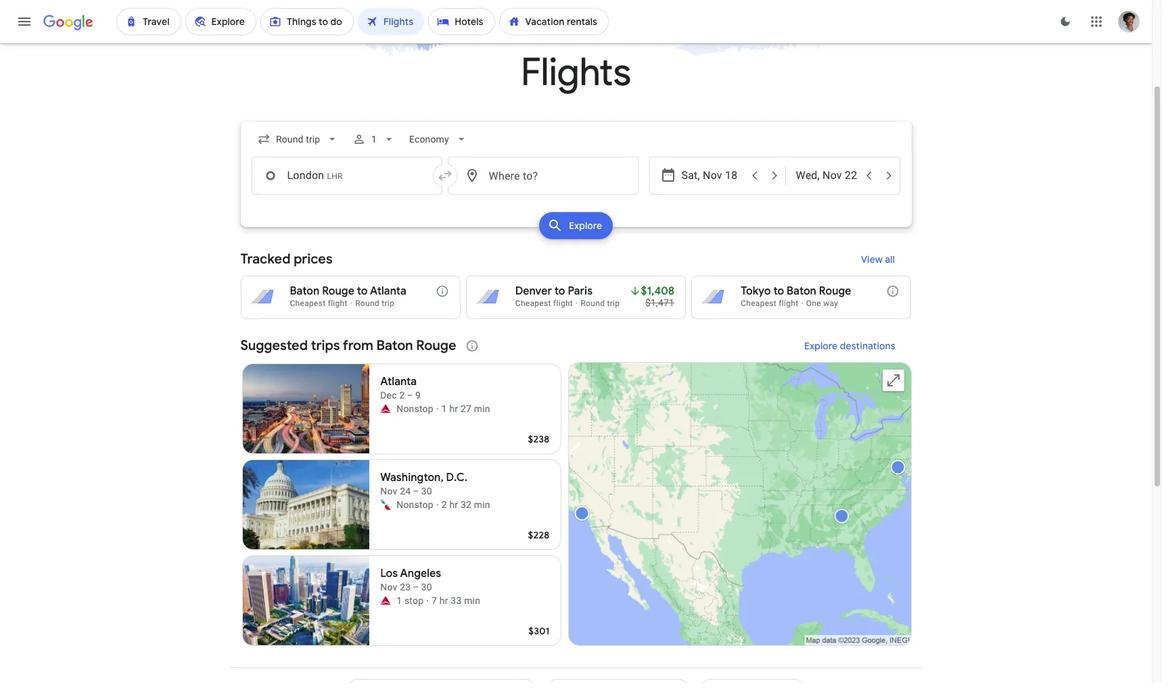 Task type: describe. For each thing, give the bounding box(es) containing it.
7 hr 33 min
[[432, 596, 480, 607]]

min for washington, d.c.
[[474, 500, 490, 511]]

angeles
[[400, 568, 441, 581]]

More info text field
[[435, 285, 449, 302]]

d.c.
[[446, 471, 468, 485]]

suggested
[[240, 338, 308, 354]]

more info image
[[435, 285, 449, 298]]

flight for baton
[[779, 299, 798, 308]]

explore destinations button
[[788, 330, 911, 363]]

Return text field
[[796, 158, 858, 194]]

view all
[[861, 254, 895, 266]]

2 horizontal spatial baton
[[787, 285, 816, 298]]

Where to? text field
[[447, 157, 638, 195]]

7
[[432, 596, 437, 607]]

1 for 1 hr 27 min
[[441, 404, 447, 415]]

from
[[343, 338, 373, 354]]

hr for los angeles
[[440, 596, 448, 607]]

los angeles nov 23 – 30
[[380, 568, 441, 593]]

washington,
[[380, 471, 444, 485]]

trips
[[311, 338, 340, 354]]

cheapest for tokyo
[[741, 299, 777, 308]]

flights
[[521, 49, 631, 97]]

1408 US dollars text field
[[641, 285, 674, 298]]

More info text field
[[886, 285, 900, 302]]

delta image
[[380, 596, 391, 607]]

baton rouge to atlanta
[[290, 285, 406, 298]]

flight for paris
[[553, 299, 573, 308]]

0 horizontal spatial  image
[[350, 299, 353, 308]]

23 – 30
[[400, 582, 432, 593]]

dec
[[380, 390, 397, 401]]

one way
[[806, 299, 838, 308]]

destinations
[[840, 340, 895, 352]]

american image
[[380, 500, 391, 511]]

tokyo
[[741, 285, 771, 298]]

0 horizontal spatial baton
[[290, 285, 320, 298]]

$238
[[528, 434, 550, 446]]

atlanta inside tracked prices region
[[370, 285, 406, 298]]

2 hr 32 min
[[441, 500, 490, 511]]

denver
[[515, 285, 552, 298]]

2 horizontal spatial rouge
[[819, 285, 851, 298]]

301 US dollars text field
[[528, 626, 550, 638]]

cheapest for denver
[[515, 299, 551, 308]]

stop
[[404, 596, 424, 607]]

to for tokyo
[[773, 285, 784, 298]]

 image for los angeles
[[426, 595, 429, 608]]

hr for washington, d.c.
[[449, 500, 458, 511]]

$228
[[528, 530, 550, 542]]

cheapest for baton
[[290, 299, 326, 308]]

238 US dollars text field
[[528, 434, 550, 446]]

tracked prices region
[[240, 244, 911, 319]]

more info image
[[886, 285, 900, 298]]

228 US dollars text field
[[528, 530, 550, 542]]

suggested trips from baton rouge
[[240, 338, 456, 354]]

nonstop for atlanta
[[397, 404, 433, 415]]

cheapest flight for baton
[[290, 299, 347, 308]]

explore button
[[539, 212, 613, 239]]

 image for washington, d.c.
[[436, 499, 439, 512]]

rouge inside region
[[416, 338, 456, 354]]

los
[[380, 568, 398, 581]]

$1,471
[[645, 298, 674, 308]]

one
[[806, 299, 821, 308]]

1 for 1 stop
[[397, 596, 402, 607]]

way
[[823, 299, 838, 308]]



Task type: locate. For each thing, give the bounding box(es) containing it.
round trip down the baton rouge to atlanta
[[355, 299, 394, 308]]

0 vertical spatial  image
[[350, 299, 353, 308]]

1 horizontal spatial  image
[[426, 595, 429, 608]]

prices
[[294, 251, 333, 268]]

tokyo to baton rouge
[[741, 285, 851, 298]]

hr left 27
[[449, 404, 458, 415]]

1 round from the left
[[355, 299, 379, 308]]

1 cheapest from the left
[[290, 299, 326, 308]]

2 vertical spatial hr
[[440, 596, 448, 607]]

view
[[861, 254, 883, 266]]

2
[[441, 500, 447, 511]]

min
[[474, 404, 490, 415], [474, 500, 490, 511], [464, 596, 480, 607]]

cheapest flight for denver
[[515, 299, 573, 308]]

trip
[[382, 299, 394, 308], [607, 299, 620, 308]]

2 horizontal spatial flight
[[779, 299, 798, 308]]

rouge down more info text box
[[416, 338, 456, 354]]

baton
[[290, 285, 320, 298], [787, 285, 816, 298], [376, 338, 413, 354]]

 image left 2
[[436, 499, 439, 512]]

33
[[451, 596, 462, 607]]

 image
[[436, 402, 439, 416]]

explore destinations
[[804, 340, 895, 352]]

baton down prices
[[290, 285, 320, 298]]

1 button
[[347, 123, 401, 156]]

0 horizontal spatial cheapest
[[290, 299, 326, 308]]

round
[[355, 299, 379, 308], [581, 299, 605, 308]]

0 vertical spatial nonstop
[[397, 404, 433, 415]]

1 flight from the left
[[328, 299, 347, 308]]

nov inside washington, d.c. nov 24 – 30
[[380, 486, 397, 497]]

2 horizontal spatial to
[[773, 285, 784, 298]]

tracked prices
[[240, 251, 333, 268]]

trip left $1,471
[[607, 299, 620, 308]]

1 nov from the top
[[380, 486, 397, 497]]

min right 33 at the bottom of the page
[[464, 596, 480, 607]]

0 horizontal spatial to
[[357, 285, 368, 298]]

baton up one
[[787, 285, 816, 298]]

1 for 1
[[371, 134, 377, 145]]

baton right from
[[376, 338, 413, 354]]

cheapest down tokyo
[[741, 299, 777, 308]]

0 horizontal spatial rouge
[[322, 285, 354, 298]]

hr
[[449, 404, 458, 415], [449, 500, 458, 511], [440, 596, 448, 607]]

Flight search field
[[230, 122, 922, 244]]

paris
[[568, 285, 593, 298]]

atlanta left more info image
[[370, 285, 406, 298]]

2 vertical spatial 1
[[397, 596, 402, 607]]

round trip down paris at the top of page
[[581, 299, 620, 308]]

cheapest
[[290, 299, 326, 308], [515, 299, 551, 308], [741, 299, 777, 308]]

round down paris at the top of page
[[581, 299, 605, 308]]

cheapest flight down tokyo
[[741, 299, 798, 308]]

2 cheapest flight from the left
[[515, 299, 573, 308]]

atlanta dec 2 – 9
[[380, 375, 421, 401]]

rouge up way
[[819, 285, 851, 298]]

1 vertical spatial atlanta
[[380, 375, 417, 389]]

2 horizontal spatial 1
[[441, 404, 447, 415]]

None text field
[[251, 157, 442, 195]]

1 horizontal spatial flight
[[553, 299, 573, 308]]

2 vertical spatial min
[[464, 596, 480, 607]]

3 to from the left
[[773, 285, 784, 298]]

0 vertical spatial 1
[[371, 134, 377, 145]]

2 to from the left
[[555, 285, 565, 298]]

1 vertical spatial  image
[[436, 499, 439, 512]]

1
[[371, 134, 377, 145], [441, 404, 447, 415], [397, 596, 402, 607]]

cheapest flight
[[290, 299, 347, 308], [515, 299, 573, 308], [741, 299, 798, 308]]

3 flight from the left
[[779, 299, 798, 308]]

0 vertical spatial hr
[[449, 404, 458, 415]]

denver to paris
[[515, 285, 593, 298]]

1 stop
[[397, 596, 424, 607]]

1 horizontal spatial round trip
[[581, 299, 620, 308]]

1 vertical spatial nonstop
[[397, 500, 433, 511]]

min right 27
[[474, 404, 490, 415]]

to up from
[[357, 285, 368, 298]]

1 horizontal spatial to
[[555, 285, 565, 298]]

to for denver
[[555, 285, 565, 298]]

27
[[461, 404, 471, 415]]

cheapest down the baton rouge to atlanta
[[290, 299, 326, 308]]

3 cheapest flight from the left
[[741, 299, 798, 308]]

1 vertical spatial hr
[[449, 500, 458, 511]]

atlanta up dec
[[380, 375, 417, 389]]

1 to from the left
[[357, 285, 368, 298]]

$1,408
[[641, 285, 674, 298]]

1 vertical spatial explore
[[804, 340, 837, 352]]

0 horizontal spatial explore
[[569, 220, 602, 232]]

2 round trip from the left
[[581, 299, 620, 308]]

flight down the baton rouge to atlanta
[[328, 299, 347, 308]]

1471 US dollars text field
[[645, 298, 674, 308]]

nonstop
[[397, 404, 433, 415], [397, 500, 433, 511]]

1 round trip from the left
[[355, 299, 394, 308]]

cheapest flight down the baton rouge to atlanta
[[290, 299, 347, 308]]

2 round from the left
[[581, 299, 605, 308]]

explore inside button
[[569, 220, 602, 232]]

explore for explore destinations
[[804, 340, 837, 352]]

0 horizontal spatial flight
[[328, 299, 347, 308]]

0 horizontal spatial cheapest flight
[[290, 299, 347, 308]]

1 horizontal spatial 1
[[397, 596, 402, 607]]

0 vertical spatial nov
[[380, 486, 397, 497]]

change appearance image
[[1049, 5, 1082, 38]]

cheapest down denver
[[515, 299, 551, 308]]

washington, d.c. nov 24 – 30
[[380, 471, 468, 497]]

1 vertical spatial 1
[[441, 404, 447, 415]]

1 inside popup button
[[371, 134, 377, 145]]

to left paris at the top of page
[[555, 285, 565, 298]]

flight down tokyo to baton rouge
[[779, 299, 798, 308]]

1 trip from the left
[[382, 299, 394, 308]]

0 horizontal spatial round trip
[[355, 299, 394, 308]]

min for atlanta
[[474, 404, 490, 415]]

nov for los
[[380, 582, 397, 593]]

flight down "denver to paris"
[[553, 299, 573, 308]]

Departure text field
[[681, 158, 744, 194]]

1 cheapest flight from the left
[[290, 299, 347, 308]]

explore up tracked prices region
[[569, 220, 602, 232]]

$301
[[528, 626, 550, 638]]

 image left 7
[[426, 595, 429, 608]]

suggested trips from baton rouge region
[[240, 330, 911, 652]]

1 horizontal spatial cheapest flight
[[515, 299, 573, 308]]

flight
[[328, 299, 347, 308], [553, 299, 573, 308], [779, 299, 798, 308]]

min for los angeles
[[464, 596, 480, 607]]

all
[[885, 254, 895, 266]]

main menu image
[[16, 14, 32, 30]]

trip down the baton rouge to atlanta
[[382, 299, 394, 308]]

0 horizontal spatial 1
[[371, 134, 377, 145]]

0 horizontal spatial trip
[[382, 299, 394, 308]]

to
[[357, 285, 368, 298], [555, 285, 565, 298], [773, 285, 784, 298]]

0 vertical spatial atlanta
[[370, 285, 406, 298]]

nov up the american icon
[[380, 486, 397, 497]]

nov
[[380, 486, 397, 497], [380, 582, 397, 593]]

3 cheapest from the left
[[741, 299, 777, 308]]

1 nonstop from the top
[[397, 404, 433, 415]]

flight for to
[[328, 299, 347, 308]]

2 horizontal spatial cheapest
[[741, 299, 777, 308]]

1 horizontal spatial trip
[[607, 299, 620, 308]]

1 horizontal spatial cheapest
[[515, 299, 551, 308]]

hr right 2
[[449, 500, 458, 511]]

 image
[[350, 299, 353, 308], [436, 499, 439, 512], [426, 595, 429, 608]]

round down the baton rouge to atlanta
[[355, 299, 379, 308]]

nonstop down '24 – 30'
[[397, 500, 433, 511]]

2 cheapest from the left
[[515, 299, 551, 308]]

explore
[[569, 220, 602, 232], [804, 340, 837, 352]]

atlanta
[[370, 285, 406, 298], [380, 375, 417, 389]]

2 horizontal spatial  image
[[436, 499, 439, 512]]

2 vertical spatial  image
[[426, 595, 429, 608]]

tracked
[[240, 251, 291, 268]]

32
[[461, 500, 471, 511]]

2 nonstop from the top
[[397, 500, 433, 511]]

hr for atlanta
[[449, 404, 458, 415]]

explore for explore
[[569, 220, 602, 232]]

delta image
[[380, 404, 391, 415]]

to right tokyo
[[773, 285, 784, 298]]

2 nov from the top
[[380, 582, 397, 593]]

nov inside los angeles nov 23 – 30
[[380, 582, 397, 593]]

1 horizontal spatial rouge
[[416, 338, 456, 354]]

min right 32
[[474, 500, 490, 511]]

explore inside 'button'
[[804, 340, 837, 352]]

nonstop for washington,
[[397, 500, 433, 511]]

hr right 7
[[440, 596, 448, 607]]

round trip
[[355, 299, 394, 308], [581, 299, 620, 308]]

0 vertical spatial explore
[[569, 220, 602, 232]]

1 horizontal spatial explore
[[804, 340, 837, 352]]

cheapest flight for tokyo
[[741, 299, 798, 308]]

nonstop down 2 – 9
[[397, 404, 433, 415]]

0 horizontal spatial round
[[355, 299, 379, 308]]

explore down 'one way'
[[804, 340, 837, 352]]

0 vertical spatial min
[[474, 404, 490, 415]]

rouge
[[322, 285, 354, 298], [819, 285, 851, 298], [416, 338, 456, 354]]

1 horizontal spatial round
[[581, 299, 605, 308]]

2 flight from the left
[[553, 299, 573, 308]]

nov for washington,
[[380, 486, 397, 497]]

24 – 30
[[400, 486, 432, 497]]

1 vertical spatial min
[[474, 500, 490, 511]]

 image down the baton rouge to atlanta
[[350, 299, 353, 308]]

rouge down prices
[[322, 285, 354, 298]]

1 horizontal spatial baton
[[376, 338, 413, 354]]

1 hr 27 min
[[441, 404, 490, 415]]

baton inside region
[[376, 338, 413, 354]]

nov down los
[[380, 582, 397, 593]]

2 trip from the left
[[607, 299, 620, 308]]

cheapest flight down "denver to paris"
[[515, 299, 573, 308]]

2 – 9
[[399, 390, 421, 401]]

atlanta inside atlanta dec 2 – 9
[[380, 375, 417, 389]]

1 vertical spatial nov
[[380, 582, 397, 593]]

2 horizontal spatial cheapest flight
[[741, 299, 798, 308]]

None field
[[251, 127, 344, 152], [404, 127, 473, 152], [251, 127, 344, 152], [404, 127, 473, 152]]



Task type: vqa. For each thing, say whether or not it's contained in the screenshot.


